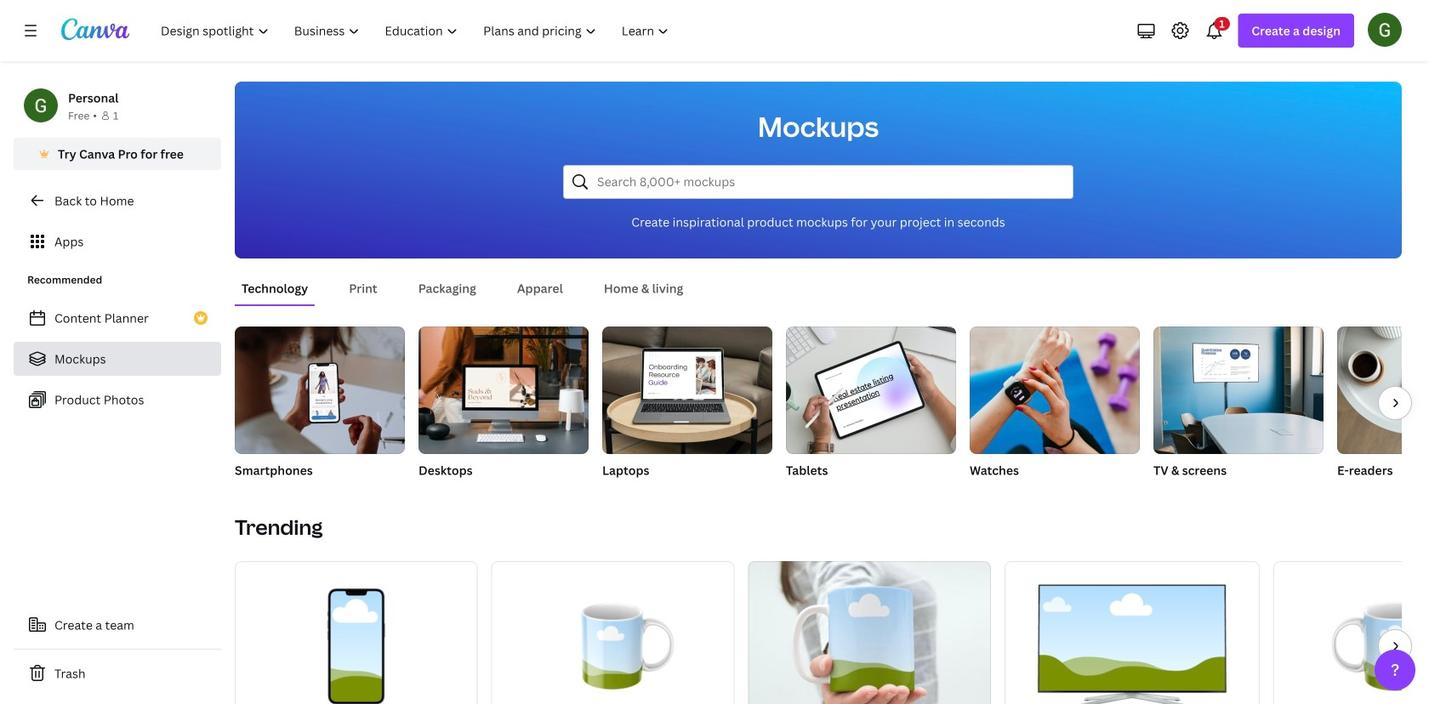 Task type: vqa. For each thing, say whether or not it's contained in the screenshot.
Gary Orlando image
yes



Task type: locate. For each thing, give the bounding box(es) containing it.
gary orlando image
[[1368, 13, 1402, 47]]

group
[[235, 327, 405, 480], [235, 327, 405, 454], [419, 327, 589, 480], [419, 327, 589, 454], [602, 327, 773, 480], [602, 327, 773, 454], [786, 327, 956, 480], [786, 327, 956, 454], [970, 327, 1140, 480], [1154, 327, 1324, 480], [1338, 327, 1429, 480], [235, 562, 478, 704], [492, 562, 735, 704], [748, 562, 991, 704]]

top level navigation element
[[150, 14, 684, 48]]

list
[[14, 301, 221, 417]]

Label search field
[[597, 166, 1063, 198]]



